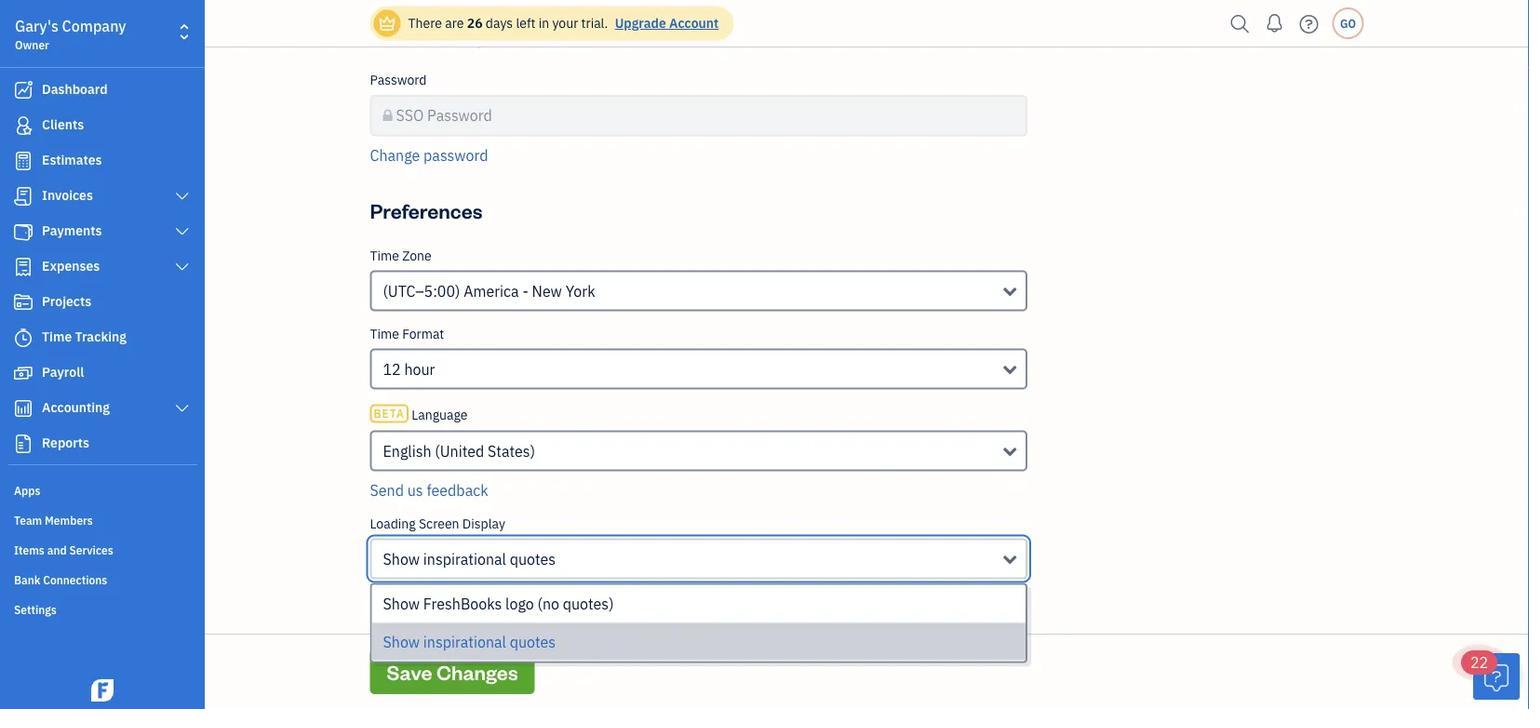 Task type: describe. For each thing, give the bounding box(es) containing it.
choose
[[370, 586, 414, 603]]

bank connections
[[14, 572, 107, 587]]

show for 'show freshbooks logo (no quotes)' option
[[383, 594, 420, 614]]

apps
[[14, 483, 40, 498]]

main element
[[0, 0, 251, 709]]

feedback
[[427, 481, 488, 500]]

freshbooks inside button
[[439, 626, 518, 645]]

(united
[[435, 442, 484, 461]]

(utc–5:00) america - new york
[[383, 282, 595, 301]]

save changes button
[[370, 650, 535, 694]]

all
[[542, 626, 558, 645]]

sso password
[[396, 106, 492, 126]]

report image
[[12, 435, 34, 453]]

show freshbooks logo (no quotes)
[[383, 594, 614, 614]]

display
[[462, 515, 505, 532]]

inspirational inside show inspirational quotes field
[[423, 550, 506, 569]]

0 vertical spatial password
[[370, 72, 427, 89]]

team
[[14, 513, 42, 528]]

services
[[69, 543, 113, 557]]

go
[[1340, 16, 1356, 31]]

expense image
[[12, 258, 34, 276]]

when
[[499, 586, 531, 603]]

team members link
[[5, 505, 199, 533]]

estimate image
[[12, 152, 34, 170]]

in
[[539, 14, 549, 32]]

apps link
[[5, 476, 199, 503]]

gary's company owner
[[15, 16, 126, 52]]

york
[[566, 282, 595, 301]]

states)
[[488, 442, 535, 461]]

projects
[[42, 293, 91, 310]]

log
[[370, 626, 393, 645]]

connections
[[43, 572, 107, 587]]

(utc–5:00)
[[383, 282, 460, 301]]

dashboard
[[42, 80, 108, 98]]

upgrade account link
[[611, 14, 719, 32]]

time zone
[[370, 247, 432, 264]]

reports
[[42, 434, 89, 451]]

26
[[467, 14, 483, 32]]

send
[[370, 481, 404, 500]]

preferences element
[[362, 247, 1035, 669]]

quotes)
[[563, 594, 614, 614]]

projects link
[[5, 286, 199, 319]]

-
[[522, 282, 528, 301]]

show freshbooks logo (no quotes) option
[[372, 585, 1026, 624]]

time inside main "element"
[[42, 328, 72, 345]]

loading screen display
[[370, 515, 505, 532]]

estimates
[[42, 151, 102, 168]]

resource center badge image
[[1473, 653, 1520, 700]]

payment image
[[12, 222, 34, 241]]

bank connections link
[[5, 565, 199, 593]]

invoice image
[[12, 187, 34, 206]]

beta
[[374, 407, 405, 422]]

show inside field
[[383, 550, 420, 569]]

22
[[1470, 653, 1488, 672]]

there are 26 days left in your trial. upgrade account
[[408, 14, 719, 32]]

logo
[[505, 594, 534, 614]]

appears
[[449, 586, 496, 603]]

upgrade
[[615, 14, 666, 32]]

Language field
[[370, 431, 1028, 472]]

estimates link
[[5, 144, 199, 178]]

settings link
[[5, 595, 199, 623]]

expenses
[[42, 257, 100, 275]]

client image
[[12, 116, 34, 135]]

team members
[[14, 513, 93, 528]]

days
[[486, 14, 513, 32]]

and
[[47, 543, 67, 557]]

settings
[[14, 602, 57, 617]]

freshbooks image
[[87, 679, 117, 702]]

new
[[532, 282, 562, 301]]

payments
[[42, 222, 102, 239]]

list box inside preferences element
[[372, 585, 1026, 662]]

time tracking
[[42, 328, 127, 345]]

loading
[[370, 515, 416, 532]]

project image
[[12, 293, 34, 312]]

preferences
[[370, 198, 482, 224]]

loading.
[[625, 586, 672, 603]]

tracking
[[75, 328, 127, 345]]

log out of freshbooks on all devices button
[[370, 624, 612, 647]]

show inspirational quotes inside option
[[383, 632, 556, 652]]

of
[[422, 626, 436, 645]]

account
[[669, 14, 719, 32]]

there
[[408, 14, 442, 32]]



Task type: locate. For each thing, give the bounding box(es) containing it.
quotes down logo
[[510, 632, 556, 652]]

Time Zone field
[[370, 271, 1028, 312]]

chevron large down image
[[174, 260, 191, 275]]

reports link
[[5, 427, 199, 461]]

invoices
[[42, 187, 93, 204]]

time left zone
[[370, 247, 399, 264]]

freshbooks up "changes" on the bottom of the page
[[439, 626, 518, 645]]

quotes
[[510, 550, 556, 569], [510, 632, 556, 652]]

3 show from the top
[[383, 632, 420, 652]]

timer image
[[12, 329, 34, 347]]

password up password
[[427, 106, 492, 126]]

quotes up choose what appears when your account is loading. at the left
[[510, 550, 556, 569]]

change
[[370, 146, 420, 165]]

chevron large down image for accounting
[[174, 401, 191, 416]]

1 vertical spatial password
[[427, 106, 492, 126]]

send us feedback
[[370, 481, 488, 500]]

bank
[[14, 572, 40, 587]]

time tracking link
[[5, 321, 199, 355]]

show inspirational quotes inside field
[[383, 550, 556, 569]]

1 horizontal spatial password
[[427, 106, 492, 126]]

Time Format field
[[370, 349, 1028, 390]]

gary's
[[15, 16, 58, 36]]

clients
[[42, 116, 84, 133]]

password
[[370, 72, 427, 89], [427, 106, 492, 126]]

quotes inside option
[[510, 632, 556, 652]]

12 hour
[[383, 360, 435, 379]]

america
[[464, 282, 519, 301]]

payroll
[[42, 363, 84, 381]]

hour
[[404, 360, 435, 379]]

quotes inside field
[[510, 550, 556, 569]]

12
[[383, 360, 401, 379]]

1 vertical spatial chevron large down image
[[174, 224, 191, 239]]

time
[[370, 247, 399, 264], [370, 325, 399, 342], [42, 328, 72, 345]]

0 vertical spatial your
[[552, 14, 578, 32]]

your right logo
[[534, 586, 560, 603]]

1 show inspirational quotes from the top
[[383, 550, 556, 569]]

chevron large down image for invoices
[[174, 189, 191, 204]]

2 chevron large down image from the top
[[174, 224, 191, 239]]

on
[[521, 626, 538, 645]]

change password
[[370, 146, 488, 165]]

show inspirational quotes option
[[372, 624, 1026, 662]]

dashboard link
[[5, 74, 199, 107]]

inspirational
[[423, 550, 506, 569], [423, 632, 506, 652]]

trial.
[[581, 14, 608, 32]]

accounting
[[42, 399, 110, 416]]

language
[[412, 406, 468, 423]]

1 vertical spatial show
[[383, 594, 420, 614]]

is
[[613, 586, 622, 603]]

list box containing show freshbooks logo (no quotes)
[[372, 585, 1026, 662]]

freshbooks up log out of freshbooks on all devices
[[423, 594, 502, 614]]

change password button
[[370, 144, 488, 167]]

save changes
[[387, 658, 518, 685]]

22 button
[[1461, 651, 1520, 700]]

2 vertical spatial chevron large down image
[[174, 401, 191, 416]]

0 vertical spatial show
[[383, 550, 420, 569]]

log out of freshbooks on all devices
[[370, 626, 612, 645]]

chevron large down image
[[174, 189, 191, 204], [174, 224, 191, 239], [174, 401, 191, 416]]

sso
[[396, 106, 424, 126]]

english
[[383, 442, 431, 461]]

clients link
[[5, 109, 199, 142]]

password
[[423, 146, 488, 165]]

1 inspirational from the top
[[423, 550, 506, 569]]

time for (utc–5:00)
[[370, 247, 399, 264]]

time right timer "icon"
[[42, 328, 72, 345]]

Loading Screen Display field
[[370, 539, 1028, 580]]

your
[[552, 14, 578, 32], [534, 586, 560, 603]]

freshbooks
[[423, 594, 502, 614], [439, 626, 518, 645]]

1 vertical spatial quotes
[[510, 632, 556, 652]]

1 show from the top
[[383, 550, 420, 569]]

0 vertical spatial chevron large down image
[[174, 189, 191, 204]]

1 quotes from the top
[[510, 550, 556, 569]]

inspirational up appears
[[423, 550, 506, 569]]

items and services link
[[5, 535, 199, 563]]

1 vertical spatial show inspirational quotes
[[383, 632, 556, 652]]

beta language
[[374, 406, 468, 423]]

1 vertical spatial inspirational
[[423, 632, 506, 652]]

freshbooks inside option
[[423, 594, 502, 614]]

chevron large down image for payments
[[174, 224, 191, 239]]

your right in
[[552, 14, 578, 32]]

0 vertical spatial show inspirational quotes
[[383, 550, 556, 569]]

search image
[[1225, 10, 1255, 38]]

inspirational up save changes
[[423, 632, 506, 652]]

info image
[[557, 28, 574, 51]]

0 horizontal spatial password
[[370, 72, 427, 89]]

1 vertical spatial freshbooks
[[439, 626, 518, 645]]

your inside preferences element
[[534, 586, 560, 603]]

1 chevron large down image from the top
[[174, 189, 191, 204]]

account
[[563, 586, 610, 603]]

2 quotes from the top
[[510, 632, 556, 652]]

notifications image
[[1260, 5, 1289, 42]]

2 show inspirational quotes from the top
[[383, 632, 556, 652]]

0 vertical spatial quotes
[[510, 550, 556, 569]]

left
[[516, 14, 535, 32]]

1 vertical spatial your
[[534, 586, 560, 603]]

2 vertical spatial show
[[383, 632, 420, 652]]

are
[[445, 14, 464, 32]]

dashboard image
[[12, 81, 34, 100]]

expenses link
[[5, 250, 199, 284]]

company
[[62, 16, 126, 36]]

invoices link
[[5, 180, 199, 213]]

show up choose
[[383, 550, 420, 569]]

send us feedback link
[[370, 481, 488, 500]]

zone
[[402, 247, 432, 264]]

time up 12
[[370, 325, 399, 342]]

list box
[[372, 585, 1026, 662]]

screen
[[419, 515, 459, 532]]

3 chevron large down image from the top
[[174, 401, 191, 416]]

show left of
[[383, 632, 420, 652]]

owner
[[15, 37, 49, 52]]

0 vertical spatial freshbooks
[[423, 594, 502, 614]]

choose what appears when your account is loading.
[[370, 586, 672, 603]]

chart image
[[12, 399, 34, 418]]

2 show from the top
[[383, 594, 420, 614]]

changes
[[436, 658, 518, 685]]

crown image
[[377, 13, 397, 33]]

us
[[407, 481, 423, 500]]

show up out
[[383, 594, 420, 614]]

time for 12 hour
[[370, 325, 399, 342]]

out
[[397, 626, 419, 645]]

show inspirational quotes up appears
[[383, 550, 556, 569]]

accounting link
[[5, 392, 199, 425]]

account profile element
[[362, 0, 1035, 181]]

show inspirational quotes up "changes" on the bottom of the page
[[383, 632, 556, 652]]

lock image
[[383, 105, 393, 127]]

payroll link
[[5, 356, 199, 390]]

devices
[[561, 626, 612, 645]]

what
[[417, 586, 446, 603]]

time format
[[370, 325, 444, 342]]

go button
[[1332, 7, 1364, 39]]

Email Address email field
[[370, 0, 1028, 21]]

password up lock image
[[370, 72, 427, 89]]

items and services
[[14, 543, 113, 557]]

(no
[[537, 594, 559, 614]]

show for show inspirational quotes option
[[383, 632, 420, 652]]

inspirational inside show inspirational quotes option
[[423, 632, 506, 652]]

2 inspirational from the top
[[423, 632, 506, 652]]

format
[[402, 325, 444, 342]]

show inspirational quotes
[[383, 550, 556, 569], [383, 632, 556, 652]]

items
[[14, 543, 45, 557]]

go to help image
[[1294, 10, 1324, 38]]

0 vertical spatial inspirational
[[423, 550, 506, 569]]

money image
[[12, 364, 34, 382]]



Task type: vqa. For each thing, say whether or not it's contained in the screenshot.
Beta
yes



